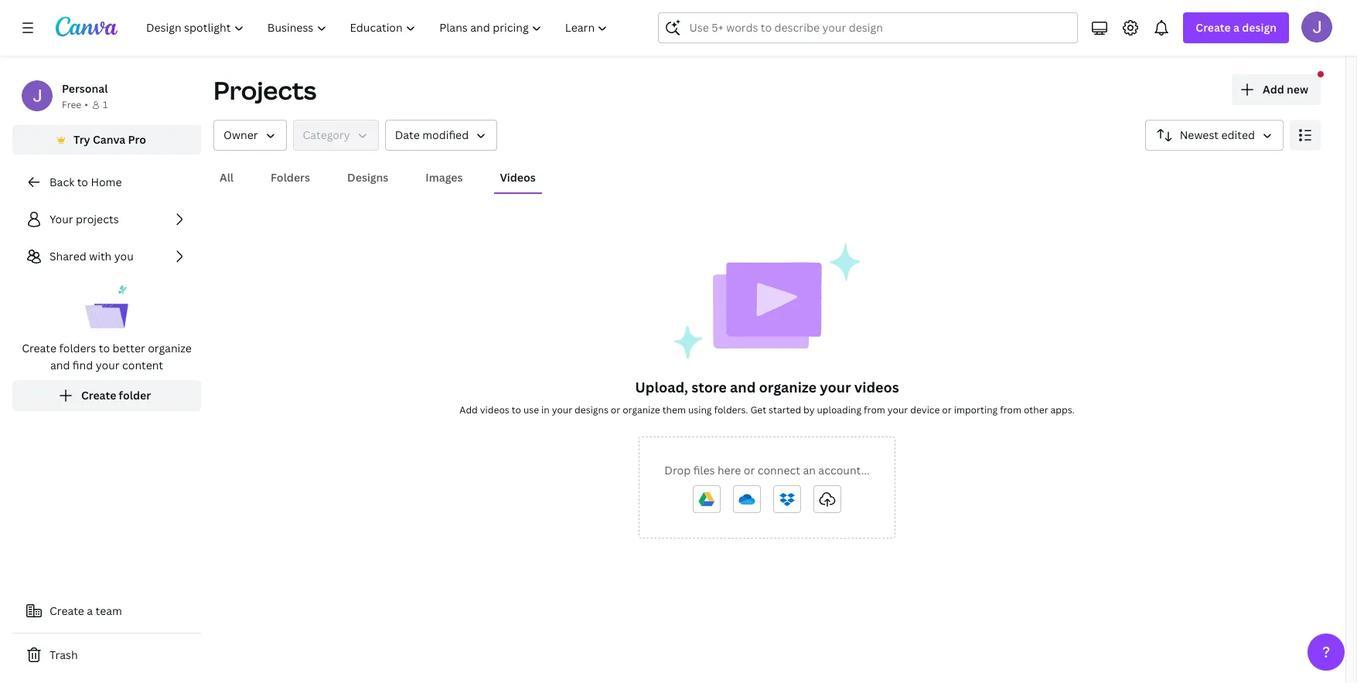 Task type: locate. For each thing, give the bounding box(es) containing it.
files
[[694, 463, 715, 478]]

and left find
[[50, 358, 70, 373]]

add
[[1263, 82, 1285, 97], [460, 404, 478, 417]]

1 horizontal spatial and
[[730, 378, 756, 397]]

create down find
[[81, 388, 116, 403]]

and
[[50, 358, 70, 373], [730, 378, 756, 397]]

from right uploading
[[864, 404, 886, 417]]

1 horizontal spatial add
[[1263, 82, 1285, 97]]

upload, store and organize your videos add videos to use in your designs or organize them using folders. get started by uploading from your device or importing from other apps.
[[460, 378, 1075, 417]]

from left other
[[1000, 404, 1022, 417]]

drop files here or connect an account...
[[665, 463, 870, 478]]

from
[[864, 404, 886, 417], [1000, 404, 1022, 417]]

0 vertical spatial to
[[77, 175, 88, 190]]

a left "team"
[[87, 604, 93, 619]]

your projects
[[50, 212, 119, 227]]

organize
[[148, 341, 192, 356], [759, 378, 817, 397], [623, 404, 660, 417]]

create left folders
[[22, 341, 56, 356]]

videos left use
[[480, 404, 510, 417]]

1 vertical spatial organize
[[759, 378, 817, 397]]

create
[[1196, 20, 1231, 35], [22, 341, 56, 356], [81, 388, 116, 403], [50, 604, 84, 619]]

try canva pro
[[74, 132, 146, 147]]

pro
[[128, 132, 146, 147]]

create for create a design
[[1196, 20, 1231, 35]]

canva
[[93, 132, 125, 147]]

1 horizontal spatial a
[[1234, 20, 1240, 35]]

here
[[718, 463, 741, 478]]

0 horizontal spatial a
[[87, 604, 93, 619]]

a inside dropdown button
[[1234, 20, 1240, 35]]

a for team
[[87, 604, 93, 619]]

0 horizontal spatial to
[[77, 175, 88, 190]]

a left design
[[1234, 20, 1240, 35]]

create folders to better organize and find your content
[[22, 341, 192, 373]]

1 horizontal spatial organize
[[623, 404, 660, 417]]

2 horizontal spatial or
[[942, 404, 952, 417]]

0 horizontal spatial add
[[460, 404, 478, 417]]

to
[[77, 175, 88, 190], [99, 341, 110, 356], [512, 404, 521, 417]]

1 vertical spatial add
[[460, 404, 478, 417]]

create folder
[[81, 388, 151, 403]]

folders button
[[265, 163, 316, 193]]

list containing your projects
[[12, 204, 201, 412]]

organize down upload,
[[623, 404, 660, 417]]

add new button
[[1232, 74, 1321, 105]]

1
[[103, 98, 108, 111]]

0 vertical spatial and
[[50, 358, 70, 373]]

all
[[220, 170, 234, 185]]

folders.
[[714, 404, 748, 417]]

or right device
[[942, 404, 952, 417]]

category
[[303, 128, 350, 142]]

0 horizontal spatial and
[[50, 358, 70, 373]]

create left "team"
[[50, 604, 84, 619]]

by
[[804, 404, 815, 417]]

find
[[73, 358, 93, 373]]

2 vertical spatial organize
[[623, 404, 660, 417]]

design
[[1242, 20, 1277, 35]]

connect
[[758, 463, 801, 478]]

trash
[[50, 648, 78, 663]]

or right designs
[[611, 404, 621, 417]]

and inside create folders to better organize and find your content
[[50, 358, 70, 373]]

create a design button
[[1184, 12, 1289, 43]]

create left design
[[1196, 20, 1231, 35]]

None search field
[[659, 12, 1079, 43]]

your up uploading
[[820, 378, 851, 397]]

list
[[12, 204, 201, 412]]

your projects link
[[12, 204, 201, 235]]

folders
[[59, 341, 96, 356]]

organize up content
[[148, 341, 192, 356]]

1 vertical spatial a
[[87, 604, 93, 619]]

modified
[[422, 128, 469, 142]]

add left use
[[460, 404, 478, 417]]

and up folders.
[[730, 378, 756, 397]]

create a design
[[1196, 20, 1277, 35]]

free
[[62, 98, 81, 111]]

folders
[[271, 170, 310, 185]]

device
[[911, 404, 940, 417]]

1 vertical spatial to
[[99, 341, 110, 356]]

free •
[[62, 98, 88, 111]]

0 horizontal spatial organize
[[148, 341, 192, 356]]

or
[[611, 404, 621, 417], [942, 404, 952, 417], [744, 463, 755, 478]]

your
[[96, 358, 120, 373], [820, 378, 851, 397], [552, 404, 573, 417], [888, 404, 908, 417]]

them
[[663, 404, 686, 417]]

your right in
[[552, 404, 573, 417]]

0 vertical spatial organize
[[148, 341, 192, 356]]

0 horizontal spatial videos
[[480, 404, 510, 417]]

in
[[542, 404, 550, 417]]

to left better
[[99, 341, 110, 356]]

videos up uploading
[[855, 378, 899, 397]]

2 from from the left
[[1000, 404, 1022, 417]]

your inside create folders to better organize and find your content
[[96, 358, 120, 373]]

to inside upload, store and organize your videos add videos to use in your designs or organize them using folders. get started by uploading from your device or importing from other apps.
[[512, 404, 521, 417]]

to inside create folders to better organize and find your content
[[99, 341, 110, 356]]

edited
[[1222, 128, 1255, 142]]

other
[[1024, 404, 1049, 417]]

designs
[[347, 170, 389, 185]]

0 horizontal spatial or
[[611, 404, 621, 417]]

1 horizontal spatial videos
[[855, 378, 899, 397]]

uploading
[[817, 404, 862, 417]]

to right back
[[77, 175, 88, 190]]

a
[[1234, 20, 1240, 35], [87, 604, 93, 619]]

organize inside create folders to better organize and find your content
[[148, 341, 192, 356]]

0 horizontal spatial from
[[864, 404, 886, 417]]

0 vertical spatial a
[[1234, 20, 1240, 35]]

1 from from the left
[[864, 404, 886, 417]]

trash link
[[12, 640, 201, 671]]

add left new at the right
[[1263, 82, 1285, 97]]

back to home
[[50, 175, 122, 190]]

top level navigation element
[[136, 12, 621, 43]]

videos
[[500, 170, 536, 185]]

your right find
[[96, 358, 120, 373]]

1 vertical spatial and
[[730, 378, 756, 397]]

1 horizontal spatial to
[[99, 341, 110, 356]]

2 horizontal spatial to
[[512, 404, 521, 417]]

using
[[688, 404, 712, 417]]

shared with you link
[[12, 241, 201, 272]]

videos
[[855, 378, 899, 397], [480, 404, 510, 417]]

folder
[[119, 388, 151, 403]]

or right the here
[[744, 463, 755, 478]]

you
[[114, 249, 134, 264]]

importing
[[954, 404, 998, 417]]

use
[[524, 404, 539, 417]]

try
[[74, 132, 90, 147]]

1 horizontal spatial from
[[1000, 404, 1022, 417]]

a inside button
[[87, 604, 93, 619]]

organize up the started
[[759, 378, 817, 397]]

to left use
[[512, 404, 521, 417]]

0 vertical spatial add
[[1263, 82, 1285, 97]]

an
[[803, 463, 816, 478]]

create inside create folders to better organize and find your content
[[22, 341, 56, 356]]

create inside dropdown button
[[1196, 20, 1231, 35]]

2 vertical spatial to
[[512, 404, 521, 417]]



Task type: vqa. For each thing, say whether or not it's contained in the screenshot.
the rightmost or
yes



Task type: describe. For each thing, give the bounding box(es) containing it.
try canva pro button
[[12, 125, 201, 155]]

a for design
[[1234, 20, 1240, 35]]

new
[[1287, 82, 1309, 97]]

started
[[769, 404, 801, 417]]

projects
[[213, 73, 317, 107]]

your
[[50, 212, 73, 227]]

home
[[91, 175, 122, 190]]

newest
[[1180, 128, 1219, 142]]

apps.
[[1051, 404, 1075, 417]]

create a team button
[[12, 596, 201, 627]]

newest edited
[[1180, 128, 1255, 142]]

better
[[113, 341, 145, 356]]

personal
[[62, 81, 108, 96]]

0 vertical spatial videos
[[855, 378, 899, 397]]

date
[[395, 128, 420, 142]]

content
[[122, 358, 163, 373]]

create for create a team
[[50, 604, 84, 619]]

owner
[[224, 128, 258, 142]]

images button
[[419, 163, 469, 193]]

Category button
[[293, 120, 379, 151]]

designs
[[575, 404, 609, 417]]

projects
[[76, 212, 119, 227]]

Search search field
[[690, 13, 1048, 43]]

upload,
[[635, 378, 689, 397]]

date modified
[[395, 128, 469, 142]]

create folder button
[[12, 381, 201, 412]]

jacob simon image
[[1302, 12, 1333, 43]]

2 horizontal spatial organize
[[759, 378, 817, 397]]

designs button
[[341, 163, 395, 193]]

account...
[[819, 463, 870, 478]]

back
[[50, 175, 74, 190]]

your left device
[[888, 404, 908, 417]]

get
[[751, 404, 767, 417]]

videos button
[[494, 163, 542, 193]]

Date modified button
[[385, 120, 497, 151]]

create a team
[[50, 604, 122, 619]]

Owner button
[[213, 120, 287, 151]]

shared
[[50, 249, 86, 264]]

create for create folders to better organize and find your content
[[22, 341, 56, 356]]

1 vertical spatial videos
[[480, 404, 510, 417]]

all button
[[213, 163, 240, 193]]

drop
[[665, 463, 691, 478]]

•
[[85, 98, 88, 111]]

with
[[89, 249, 112, 264]]

add inside add new dropdown button
[[1263, 82, 1285, 97]]

Sort by button
[[1145, 120, 1284, 151]]

and inside upload, store and organize your videos add videos to use in your designs or organize them using folders. get started by uploading from your device or importing from other apps.
[[730, 378, 756, 397]]

shared with you
[[50, 249, 134, 264]]

create for create folder
[[81, 388, 116, 403]]

add inside upload, store and organize your videos add videos to use in your designs or organize them using folders. get started by uploading from your device or importing from other apps.
[[460, 404, 478, 417]]

add new
[[1263, 82, 1309, 97]]

store
[[692, 378, 727, 397]]

images
[[426, 170, 463, 185]]

1 horizontal spatial or
[[744, 463, 755, 478]]

back to home link
[[12, 167, 201, 198]]

team
[[96, 604, 122, 619]]



